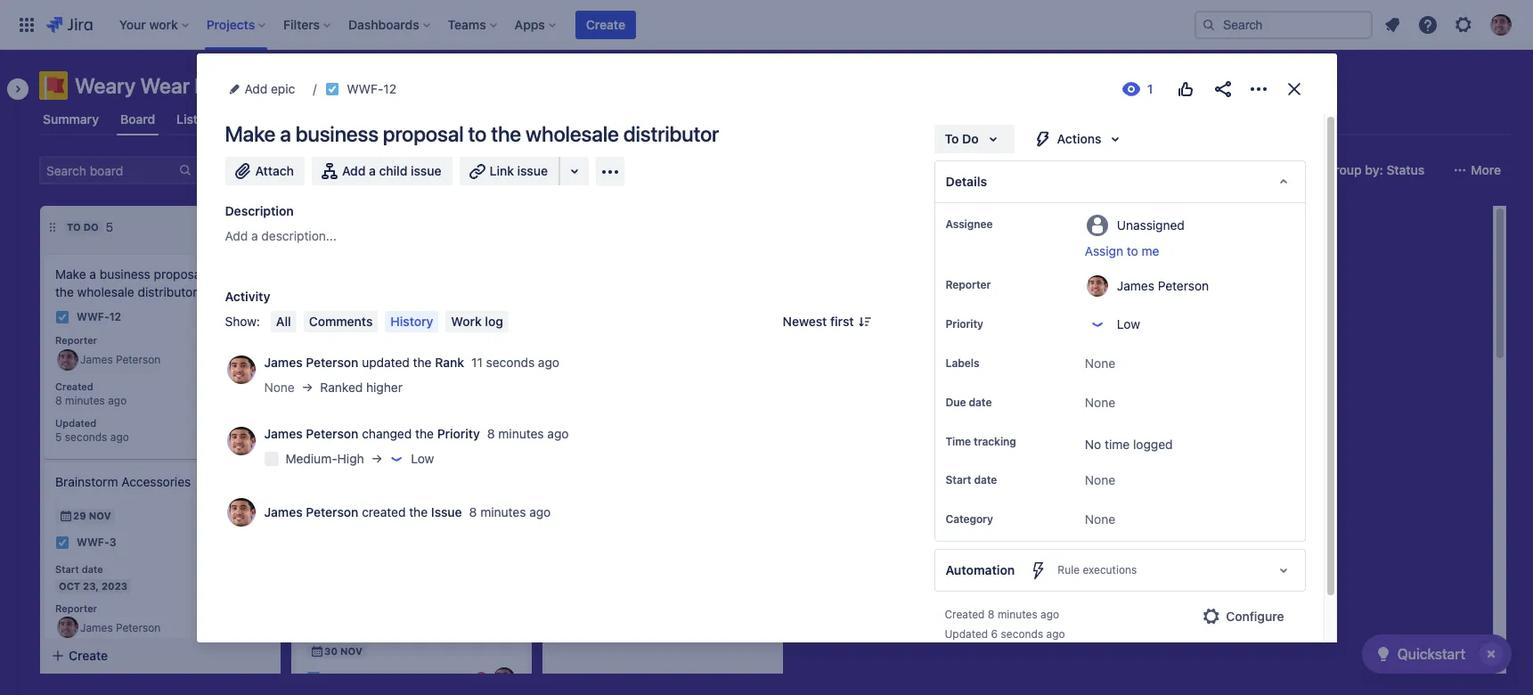 Task type: locate. For each thing, give the bounding box(es) containing it.
minutes right issue
[[480, 504, 526, 519]]

0 horizontal spatial start
[[55, 563, 79, 575]]

18, down high
[[351, 504, 365, 518]]

low
[[1117, 316, 1140, 331], [411, 451, 434, 466]]

assign to me
[[1085, 243, 1160, 258]]

am for october 24, 2023 at 9:12 am
[[688, 433, 704, 447]]

james up created 8 minutes ago
[[80, 353, 113, 366]]

0 horizontal spatial oct
[[59, 580, 80, 591]]

october
[[558, 433, 599, 447], [307, 504, 348, 518], [55, 662, 96, 676]]

ranked higher
[[320, 380, 403, 395]]

the left rank
[[413, 355, 432, 370]]

child
[[379, 163, 408, 178]]

reporter
[[946, 278, 991, 291], [55, 334, 97, 346], [307, 444, 348, 456], [55, 602, 97, 614]]

0 vertical spatial 18,
[[351, 504, 365, 518]]

1 vertical spatial proposal
[[154, 266, 204, 282]]

2 vertical spatial task image
[[55, 536, 70, 550]]

1 vertical spatial updated
[[307, 527, 348, 538]]

1 horizontal spatial am
[[435, 504, 452, 518]]

the for james peterson changed the priority 8 minutes ago
[[415, 426, 434, 441]]

29
[[324, 352, 337, 364], [73, 510, 86, 521]]

0 horizontal spatial am
[[187, 662, 204, 676]]

29 up wwf-3
[[73, 510, 86, 521]]

reporter left reporter pin to top. only you can see pinned fields. "image"
[[946, 278, 991, 291]]

make inside make a business proposal to the wholesale distributor
[[55, 266, 86, 282]]

proposal
[[383, 121, 464, 146], [154, 266, 204, 282]]

forms link
[[361, 103, 406, 135]]

1 vertical spatial wwf-12 link
[[77, 310, 121, 325]]

nov for 2
[[340, 645, 363, 657]]

at for 9:12
[[650, 433, 660, 447]]

reporter up james peterson image
[[55, 602, 97, 614]]

at left 9:12
[[650, 433, 660, 447]]

james peterson updated the rank 11 seconds ago
[[264, 355, 560, 370]]

summary link
[[39, 103, 102, 135]]

newest
[[783, 314, 827, 329]]

to down search board "text field"
[[67, 221, 81, 233]]

1 horizontal spatial 29
[[324, 352, 337, 364]]

distributor inside dialog
[[623, 121, 719, 146]]

task image
[[326, 82, 340, 96], [55, 310, 70, 324], [307, 671, 321, 685]]

rule executions
[[1058, 563, 1137, 577]]

at left 9:41
[[398, 504, 407, 518]]

business up add a child issue button
[[296, 121, 379, 146]]

add a child issue
[[342, 163, 442, 178]]

do
[[962, 131, 979, 146], [83, 221, 99, 233]]

october inside created october 18, 2023 at 11:01 am
[[55, 662, 96, 676]]

1 horizontal spatial wholesale
[[526, 121, 619, 146]]

29 february 2024 image
[[310, 351, 324, 365], [310, 351, 324, 365]]

board
[[120, 111, 155, 126]]

seconds
[[486, 355, 535, 370], [65, 431, 107, 444], [1001, 628, 1044, 641]]

low down james peterson changed the priority 8 minutes ago
[[411, 451, 434, 466]]

0 vertical spatial seconds
[[486, 355, 535, 370]]

0 horizontal spatial 18,
[[99, 662, 114, 676]]

1 horizontal spatial create button
[[575, 10, 636, 39]]

1 vertical spatial business
[[100, 266, 150, 282]]

1 horizontal spatial low
[[1117, 316, 1140, 331]]

1 horizontal spatial october
[[307, 504, 348, 518]]

issue right child
[[411, 163, 442, 178]]

1 vertical spatial start
[[55, 563, 79, 575]]

priority up labels
[[946, 317, 984, 331]]

make a business proposal to the wholesale distributor inside dialog
[[225, 121, 719, 146]]

2023 for october 18, 2023 at 9:41 am
[[368, 504, 395, 518]]

october inside 'created october 24, 2023 at 9:12 am'
[[558, 433, 599, 447]]

updated down created 8 minutes ago
[[55, 417, 96, 428]]

the down to do 5
[[55, 284, 74, 299]]

0 vertical spatial october
[[558, 433, 599, 447]]

a
[[280, 121, 291, 146], [369, 163, 376, 178], [251, 228, 258, 243], [89, 266, 96, 282]]

updated
[[362, 355, 410, 370]]

proposal inside dialog
[[383, 121, 464, 146]]

0 vertical spatial business
[[296, 121, 379, 146]]

distributor
[[623, 121, 719, 146], [138, 284, 197, 299]]

created inside created 8 minutes ago updated 6 seconds ago
[[945, 608, 985, 621]]

0 vertical spatial 12
[[384, 81, 397, 96]]

do for to do 5
[[83, 221, 99, 233]]

business inside dialog
[[296, 121, 379, 146]]

october left 24,
[[558, 433, 599, 447]]

1 vertical spatial add
[[342, 163, 366, 178]]

updated down created october 18, 2023 at 9:41 am
[[307, 527, 348, 538]]

1 vertical spatial task image
[[307, 378, 321, 392]]

make a business proposal to the wholesale distributor up link at the top left of the page
[[225, 121, 719, 146]]

minutes up updated 5 seconds ago
[[65, 394, 105, 408]]

start for start date oct 23, 2023
[[55, 563, 79, 575]]

1 horizontal spatial wwf-12 link
[[347, 78, 397, 100]]

1 horizontal spatial 5
[[106, 219, 113, 234]]

make a business proposal to the wholesale distributor for description
[[225, 121, 719, 146]]

1 horizontal spatial updated
[[307, 527, 348, 538]]

wwf-2 link
[[328, 670, 367, 686]]

make inside dialog
[[225, 121, 276, 146]]

settings
[[757, 111, 804, 127]]

task image up created 8 minutes ago
[[55, 310, 70, 324]]

2023 right 24,
[[621, 433, 647, 447]]

updated inside created 8 minutes ago updated 6 seconds ago
[[945, 628, 988, 641]]

the for james peterson created the issue 8 minutes ago
[[409, 504, 428, 519]]

james peterson
[[1117, 278, 1209, 293], [80, 353, 161, 366], [331, 463, 412, 477], [80, 621, 161, 634]]

higher
[[366, 380, 403, 395]]

0 horizontal spatial task image
[[55, 536, 70, 550]]

created inside created 8 minutes ago
[[55, 380, 93, 392]]

1 horizontal spatial start
[[946, 473, 972, 487]]

add inside button
[[342, 163, 366, 178]]

automation element
[[934, 549, 1306, 592]]

peterson
[[1158, 278, 1209, 293], [116, 353, 161, 366], [306, 355, 359, 370], [306, 426, 359, 441], [367, 463, 412, 477], [306, 504, 359, 519], [116, 621, 161, 634]]

2023
[[353, 422, 379, 434], [621, 433, 647, 447], [368, 504, 395, 518], [101, 580, 128, 591], [117, 662, 143, 676]]

the for james peterson updated the rank 11 seconds ago
[[413, 355, 432, 370]]

show:
[[225, 314, 260, 329]]

peterson up created 8 minutes ago
[[116, 353, 161, 366]]

start inside start date oct 23, 2023
[[55, 563, 79, 575]]

wwf-12 link
[[347, 78, 397, 100], [77, 310, 121, 325]]

0 vertical spatial nov
[[89, 510, 111, 521]]

1 horizontal spatial issue
[[517, 163, 548, 178]]

0 horizontal spatial business
[[100, 266, 150, 282]]

am
[[688, 433, 704, 447], [435, 504, 452, 518], [187, 662, 204, 676]]

add a description...
[[225, 228, 337, 243]]

the left issue
[[409, 504, 428, 519]]

wholesale down to do 5
[[77, 284, 134, 299]]

at inside created october 18, 2023 at 11:01 am
[[146, 662, 156, 676]]

23, down wwf-3 link
[[83, 580, 99, 591]]

2 vertical spatial task image
[[307, 671, 321, 685]]

oct inside start date oct 23, 2023
[[59, 580, 80, 591]]

0 vertical spatial oct
[[310, 422, 332, 434]]

wwf-12 inside make a business proposal to the wholesale distributor dialog
[[347, 81, 397, 96]]

wwf-12 up created 8 minutes ago
[[77, 310, 121, 324]]

29 november 2023 image
[[59, 509, 73, 523]]

23, up high
[[334, 422, 350, 434]]

wwf-3
[[77, 536, 116, 549]]

1 vertical spatial wholesale
[[77, 284, 134, 299]]

at for 9:41
[[398, 504, 407, 518]]

priority right changed
[[437, 426, 480, 441]]

minutes inside created 8 minutes ago updated 6 seconds ago
[[998, 608, 1038, 621]]

0 horizontal spatial 29
[[73, 510, 86, 521]]

0 horizontal spatial proposal
[[154, 266, 204, 282]]

0 horizontal spatial priority
[[437, 426, 480, 441]]

5 up "brainstorm"
[[55, 431, 62, 444]]

1 vertical spatial create
[[69, 648, 108, 663]]

2 vertical spatial date
[[82, 563, 103, 575]]

to up details
[[945, 131, 959, 146]]

1 vertical spatial 18,
[[99, 662, 114, 676]]

james down assign to me
[[1117, 278, 1155, 293]]

james peterson inside make a business proposal to the wholesale distributor dialog
[[1117, 278, 1209, 293]]

created october 18, 2023 at 9:41 am
[[307, 490, 452, 518]]

automation
[[946, 563, 1015, 578]]

2023 left 11:01 in the bottom left of the page
[[117, 662, 143, 676]]

peterson down assign to me button
[[1158, 278, 1209, 293]]

make a business proposal to the wholesale distributor down to do 5
[[55, 266, 219, 299]]

2 vertical spatial am
[[187, 662, 204, 676]]

wwf-12 link up created 8 minutes ago
[[77, 310, 121, 325]]

wwf-12
[[347, 81, 397, 96], [77, 310, 121, 324]]

2 vertical spatial add
[[225, 228, 248, 243]]

am inside created october 18, 2023 at 11:01 am
[[187, 662, 204, 676]]

a left timeline
[[280, 121, 291, 146]]

date inside start date oct 23, 2023
[[82, 563, 103, 575]]

start down wwf-3 link
[[55, 563, 79, 575]]

unassigned
[[1117, 217, 1185, 232]]

0 horizontal spatial make a business proposal to the wholesale distributor
[[55, 266, 219, 299]]

0 vertical spatial wholesale
[[526, 121, 619, 146]]

0 vertical spatial add
[[245, 81, 268, 96]]

0 vertical spatial am
[[688, 433, 704, 447]]

0 horizontal spatial 12
[[109, 310, 121, 324]]

peterson left created
[[306, 504, 359, 519]]

minutes
[[65, 394, 105, 408], [498, 426, 544, 441], [480, 504, 526, 519], [998, 608, 1038, 621]]

updated for updated 5 seconds ago
[[55, 417, 96, 428]]

add inside popup button
[[245, 81, 268, 96]]

18, inside created october 18, 2023 at 9:41 am
[[351, 504, 365, 518]]

wwf- for 30 nov
[[328, 671, 361, 685]]

progress
[[331, 221, 387, 233]]

am inside created october 18, 2023 at 9:41 am
[[435, 504, 452, 518]]

do down search board "text field"
[[83, 221, 99, 233]]

category
[[946, 513, 993, 526]]

labels
[[946, 356, 980, 370]]

1 vertical spatial low
[[411, 451, 434, 466]]

0 vertical spatial to
[[468, 121, 487, 146]]

actions image
[[1248, 78, 1269, 100]]

am right 9:12
[[688, 433, 704, 447]]

ago inside updated 5 seconds ago
[[110, 431, 129, 444]]

updated inside updated 5 seconds ago
[[55, 417, 96, 428]]

30 november 2023 image
[[310, 644, 324, 658], [310, 644, 324, 658]]

to for to do 5
[[67, 221, 81, 233]]

activity
[[225, 289, 270, 304]]

nov up wwf-3
[[89, 510, 111, 521]]

0 horizontal spatial october
[[55, 662, 96, 676]]

make
[[225, 121, 276, 146], [55, 266, 86, 282]]

do inside dropdown button
[[962, 131, 979, 146]]

nov right 30
[[340, 645, 363, 657]]

james down all button
[[264, 355, 303, 370]]

2 horizontal spatial to
[[1127, 243, 1139, 258]]

0 vertical spatial make a business proposal to the wholesale distributor
[[225, 121, 719, 146]]

created
[[55, 380, 93, 392], [558, 419, 596, 431], [307, 490, 345, 502], [945, 608, 985, 621], [55, 648, 93, 660]]

date down wwf-3 link
[[82, 563, 103, 575]]

date
[[969, 396, 992, 409], [974, 473, 997, 487], [82, 563, 103, 575]]

wwf-12 up forms
[[347, 81, 397, 96]]

0 vertical spatial date
[[969, 396, 992, 409]]

0 horizontal spatial updated
[[55, 417, 96, 428]]

to inside to do 5
[[67, 221, 81, 233]]

time
[[1105, 437, 1130, 452]]

october for october 18, 2023 at 9:41 am
[[307, 504, 348, 518]]

0 vertical spatial wwf-12
[[347, 81, 397, 96]]

date for start date oct 23, 2023
[[82, 563, 103, 575]]

1 horizontal spatial wwf-12
[[347, 81, 397, 96]]

do inside to do 5
[[83, 221, 99, 233]]

a down description
[[251, 228, 258, 243]]

12 up created 8 minutes ago
[[109, 310, 121, 324]]

12 up forms
[[384, 81, 397, 96]]

0 vertical spatial distributor
[[623, 121, 719, 146]]

all button
[[271, 311, 296, 332]]

menu bar containing all
[[267, 311, 512, 332]]

18, left 11:01 in the bottom left of the page
[[99, 662, 114, 676]]

1 vertical spatial am
[[435, 504, 452, 518]]

to inside make a business proposal to the wholesale distributor
[[207, 266, 219, 282]]

distributor for description
[[623, 121, 719, 146]]

1 horizontal spatial oct
[[310, 422, 332, 434]]

add for add a description...
[[225, 228, 248, 243]]

add left epic
[[245, 81, 268, 96]]

date right the due on the right of page
[[969, 396, 992, 409]]

29 nov
[[73, 510, 111, 521]]

1 horizontal spatial task image
[[307, 378, 321, 392]]

business down to do 5
[[100, 266, 150, 282]]

start down the time
[[946, 473, 972, 487]]

link issue
[[490, 163, 548, 178]]

29 left feb
[[324, 352, 337, 364]]

0 horizontal spatial issue
[[411, 163, 442, 178]]

seconds down created 8 minutes ago
[[65, 431, 107, 444]]

low image
[[248, 310, 262, 324]]

minutes inside created 8 minutes ago
[[65, 394, 105, 408]]

1 vertical spatial 29
[[73, 510, 86, 521]]

2 vertical spatial seconds
[[1001, 628, 1044, 641]]

0 horizontal spatial distributor
[[138, 284, 197, 299]]

2023 inside start date oct 23, 2023
[[101, 580, 128, 591]]

link web pages and more image
[[564, 160, 585, 182]]

peterson up the ranked
[[306, 355, 359, 370]]

proposal for description
[[383, 121, 464, 146]]

add left child
[[342, 163, 366, 178]]

create banner
[[0, 0, 1534, 50]]

october down james peterson image
[[55, 662, 96, 676]]

8 inside created 8 minutes ago updated 6 seconds ago
[[988, 608, 995, 621]]

1 horizontal spatial create
[[586, 16, 626, 32]]

updated for updated
[[307, 527, 348, 538]]

october for october 24, 2023 at 9:12 am
[[558, 433, 599, 447]]

1 vertical spatial nov
[[340, 645, 363, 657]]

18, inside created october 18, 2023 at 11:01 am
[[99, 662, 114, 676]]

1 horizontal spatial nov
[[340, 645, 363, 657]]

2023 down 3
[[101, 580, 128, 591]]

start for start date
[[946, 473, 972, 487]]

october inside created october 18, 2023 at 9:41 am
[[307, 504, 348, 518]]

make for description
[[225, 121, 276, 146]]

at left 11:01 in the bottom left of the page
[[146, 662, 156, 676]]

seconds inside created 8 minutes ago updated 6 seconds ago
[[1001, 628, 1044, 641]]

minutes up 6
[[998, 608, 1038, 621]]

8 inside created 8 minutes ago
[[55, 394, 62, 408]]

0 horizontal spatial wholesale
[[77, 284, 134, 299]]

12
[[384, 81, 397, 96], [109, 310, 121, 324]]

search image
[[1202, 17, 1216, 32]]

james peterson image
[[223, 156, 251, 184], [57, 349, 78, 370], [494, 374, 515, 396], [308, 459, 330, 481], [242, 532, 264, 553]]

29 november 2023 image
[[59, 509, 73, 523]]

seconds right 11
[[486, 355, 535, 370]]

business inside make a business proposal to the wholesale distributor
[[100, 266, 150, 282]]

make up attach button
[[225, 121, 276, 146]]

0 horizontal spatial low
[[411, 451, 434, 466]]

tab list
[[29, 103, 1523, 135]]

none for labels
[[1085, 356, 1116, 371]]

james
[[1117, 278, 1155, 293], [80, 353, 113, 366], [264, 355, 303, 370], [264, 426, 303, 441], [331, 463, 364, 477], [264, 504, 303, 519], [80, 621, 113, 634]]

priority
[[946, 317, 984, 331], [437, 426, 480, 441]]

11
[[472, 355, 483, 370]]

2 horizontal spatial am
[[688, 433, 704, 447]]

1 horizontal spatial make a business proposal to the wholesale distributor
[[225, 121, 719, 146]]

wwf-12 link up forms
[[347, 78, 397, 100]]

2023 inside created october 18, 2023 at 9:41 am
[[368, 504, 395, 518]]

0 horizontal spatial to
[[207, 266, 219, 282]]

james peterson down me at the right top of page
[[1117, 278, 1209, 293]]

created inside 'created october 24, 2023 at 9:12 am'
[[558, 419, 596, 431]]

james down medium-
[[264, 504, 303, 519]]

at
[[650, 433, 660, 447], [398, 504, 407, 518], [146, 662, 156, 676]]

tab list containing board
[[29, 103, 1523, 135]]

2
[[361, 671, 367, 685]]

12 inside make a business proposal to the wholesale distributor dialog
[[384, 81, 397, 96]]

0 horizontal spatial to
[[67, 221, 81, 233]]

30
[[324, 645, 338, 657]]

start inside make a business proposal to the wholesale distributor dialog
[[946, 473, 972, 487]]

oct up medium-high
[[310, 422, 332, 434]]

0 vertical spatial 5
[[106, 219, 113, 234]]

at inside 'created october 24, 2023 at 9:12 am'
[[650, 433, 660, 447]]

1 vertical spatial at
[[398, 504, 407, 518]]

0 vertical spatial create button
[[575, 10, 636, 39]]

1 horizontal spatial proposal
[[383, 121, 464, 146]]

18, for october 18, 2023 at 9:41 am
[[351, 504, 365, 518]]

2023 left 9:41
[[368, 504, 395, 518]]

created inside created october 18, 2023 at 9:41 am
[[307, 490, 345, 502]]

5
[[106, 219, 113, 234], [55, 431, 62, 444]]

james peterson changed the priority 8 minutes ago
[[264, 426, 569, 441]]

1 vertical spatial create button
[[40, 640, 281, 672]]

wholesale inside make a business proposal to the wholesale distributor
[[77, 284, 134, 299]]

5 down search board "text field"
[[106, 219, 113, 234]]

2 horizontal spatial october
[[558, 433, 599, 447]]

ago inside created 8 minutes ago
[[108, 394, 127, 408]]

1 vertical spatial 23,
[[83, 580, 99, 591]]

to inside dropdown button
[[945, 131, 959, 146]]

0 horizontal spatial seconds
[[65, 431, 107, 444]]

make down to do 5
[[55, 266, 86, 282]]

0 horizontal spatial 23,
[[83, 580, 99, 591]]

created inside created october 18, 2023 at 11:01 am
[[55, 648, 93, 660]]

the right changed
[[415, 426, 434, 441]]

task image
[[558, 349, 572, 364], [307, 378, 321, 392], [55, 536, 70, 550]]

1 horizontal spatial do
[[962, 131, 979, 146]]

wholesale
[[526, 121, 619, 146], [77, 284, 134, 299]]

reporter inside make a business proposal to the wholesale distributor dialog
[[946, 278, 991, 291]]

9:12
[[663, 433, 685, 447]]

1 vertical spatial date
[[974, 473, 997, 487]]

distributor inside make a business proposal to the wholesale distributor
[[138, 284, 197, 299]]

add down description
[[225, 228, 248, 243]]

created for created october 18, 2023 at 9:41 am
[[307, 490, 345, 502]]

wwf-2
[[328, 671, 367, 685]]

0 horizontal spatial make
[[55, 266, 86, 282]]

1 horizontal spatial 23,
[[334, 422, 350, 434]]

the
[[491, 121, 521, 146], [55, 284, 74, 299], [413, 355, 432, 370], [415, 426, 434, 441], [409, 504, 428, 519]]

date down the time tracking
[[974, 473, 997, 487]]

0 horizontal spatial task image
[[55, 310, 70, 324]]

medium-high
[[286, 451, 364, 466]]

seconds right 6
[[1001, 628, 1044, 641]]

comments
[[309, 314, 373, 329]]

logged
[[1133, 437, 1173, 452]]

issues
[[481, 111, 518, 127]]

issue right link at the top left of the page
[[517, 163, 548, 178]]

am right 11:01 in the bottom left of the page
[[187, 662, 204, 676]]

rank
[[435, 355, 464, 370]]

do up details
[[962, 131, 979, 146]]

october down medium-high
[[307, 504, 348, 518]]

1 horizontal spatial make
[[225, 121, 276, 146]]

seconds for created 8 minutes ago updated 6 seconds ago
[[1001, 628, 1044, 641]]

oct up james peterson image
[[59, 580, 80, 591]]

1 horizontal spatial distributor
[[623, 121, 719, 146]]

am inside 'created october 24, 2023 at 9:12 am'
[[688, 433, 704, 447]]

make a business proposal to the wholesale distributor dialog
[[196, 53, 1337, 692]]

0 vertical spatial proposal
[[383, 121, 464, 146]]

2023 inside created october 18, 2023 at 11:01 am
[[117, 662, 143, 676]]

make for reporter
[[55, 266, 86, 282]]

jira image
[[46, 14, 92, 35], [46, 14, 92, 35]]

0 horizontal spatial create
[[69, 648, 108, 663]]

0 vertical spatial make
[[225, 121, 276, 146]]

2023 inside 'created october 24, 2023 at 9:12 am'
[[621, 433, 647, 447]]

wholesale up link web pages and more "image"
[[526, 121, 619, 146]]

task image down 29 november 2023 image in the bottom left of the page
[[55, 536, 70, 550]]

2 horizontal spatial task image
[[558, 349, 572, 364]]

a left child
[[369, 163, 376, 178]]

pages
[[423, 111, 459, 127]]

to inside button
[[1127, 243, 1139, 258]]

1 vertical spatial task image
[[55, 310, 70, 324]]

create button inside the primary 'element'
[[575, 10, 636, 39]]

created for created 8 minutes ago updated 6 seconds ago
[[945, 608, 985, 621]]

wholesale inside dialog
[[526, 121, 619, 146]]

2023 for october 24, 2023 at 9:12 am
[[621, 433, 647, 447]]

1 vertical spatial 12
[[109, 310, 121, 324]]

Search board text field
[[41, 158, 176, 183]]

wholesale for description
[[526, 121, 619, 146]]

menu bar
[[267, 311, 512, 332]]

labels pin to top. only you can see pinned fields. image
[[983, 356, 997, 371]]

task image up timeline
[[326, 82, 340, 96]]

task image right 11
[[558, 349, 572, 364]]

business
[[296, 121, 379, 146], [100, 266, 150, 282]]

to
[[468, 121, 487, 146], [1127, 243, 1139, 258], [207, 266, 219, 282]]

add people image
[[262, 159, 283, 181]]

1 horizontal spatial seconds
[[486, 355, 535, 370]]

2 issue from the left
[[517, 163, 548, 178]]

updated left 6
[[945, 628, 988, 641]]

1 vertical spatial wwf-12
[[77, 310, 121, 324]]

at inside created october 18, 2023 at 9:41 am
[[398, 504, 407, 518]]

0 vertical spatial 23,
[[334, 422, 350, 434]]

18, for october 18, 2023 at 11:01 am
[[99, 662, 114, 676]]

add app image
[[600, 161, 621, 182]]

pages link
[[420, 103, 463, 135]]



Task type: vqa. For each thing, say whether or not it's contained in the screenshot.
middle seconds
yes



Task type: describe. For each thing, give the bounding box(es) containing it.
12 for the bottom 'wwf-12' 'link'
[[109, 310, 121, 324]]

medium-
[[286, 451, 337, 466]]

time
[[946, 435, 971, 448]]

1
[[361, 378, 366, 392]]

reporter up created 8 minutes ago
[[55, 334, 97, 346]]

details element
[[934, 160, 1306, 203]]

proposal for reporter
[[154, 266, 204, 282]]

rule
[[1058, 563, 1080, 577]]

james up medium-
[[264, 426, 303, 441]]

to for to do
[[945, 131, 959, 146]]

weary wear fashion
[[75, 73, 268, 98]]

created
[[362, 504, 406, 519]]

a inside button
[[369, 163, 376, 178]]

start date
[[946, 473, 997, 487]]

none for category
[[1085, 512, 1116, 527]]

start date oct 23, 2023
[[55, 563, 128, 591]]

attach button
[[225, 157, 305, 185]]

quickstart
[[1398, 646, 1466, 662]]

project
[[712, 111, 754, 127]]

actions
[[1057, 131, 1102, 146]]

james peterson image for oct 23, 2023
[[494, 374, 515, 396]]

summary
[[43, 111, 99, 127]]

to do
[[945, 131, 979, 146]]

business for description
[[296, 121, 379, 146]]

dismiss quickstart image
[[1477, 640, 1506, 668]]

assign to me button
[[1085, 242, 1287, 260]]

created october 24, 2023 at 9:12 am
[[558, 419, 704, 447]]

brainstorm
[[55, 474, 118, 489]]

actions button
[[1022, 125, 1137, 153]]

wwf- for 29 feb
[[328, 378, 361, 392]]

add for add epic
[[245, 81, 268, 96]]

am for october 18, 2023 at 11:01 am
[[187, 662, 204, 676]]

high
[[337, 451, 364, 466]]

james right james peterson image
[[80, 621, 113, 634]]

oct 23, 2023
[[310, 422, 379, 434]]

first
[[830, 314, 854, 329]]

assignee
[[946, 217, 993, 231]]

to do button
[[934, 125, 1015, 153]]

to for description
[[468, 121, 487, 146]]

0 vertical spatial task image
[[558, 349, 572, 364]]

tracking
[[974, 435, 1016, 448]]

all
[[276, 314, 291, 329]]

close image
[[1284, 78, 1305, 100]]

add a child issue button
[[312, 157, 452, 185]]

share image
[[1212, 78, 1234, 100]]

wholesale for reporter
[[77, 284, 134, 299]]

medium high image
[[474, 671, 488, 685]]

3
[[109, 536, 116, 549]]

timeline
[[294, 111, 344, 127]]

task image for wwf-12
[[55, 310, 70, 324]]

primary element
[[11, 0, 1195, 49]]

task image for wwf-3
[[55, 536, 70, 550]]

0 vertical spatial low
[[1117, 316, 1140, 331]]

wwf-12 for 'wwf-12' 'link' within the make a business proposal to the wholesale distributor dialog
[[347, 81, 397, 96]]

in progress
[[318, 221, 387, 233]]

copy link to issue image
[[393, 81, 407, 95]]

29 for wwf-1
[[324, 352, 337, 364]]

assign
[[1085, 243, 1124, 258]]

ranked
[[320, 380, 363, 395]]

configure
[[1226, 609, 1284, 624]]

history button
[[385, 311, 439, 332]]

changed
[[362, 426, 412, 441]]

1 issue from the left
[[411, 163, 442, 178]]

task image for wwf-2
[[307, 671, 321, 685]]

seconds inside updated 5 seconds ago
[[65, 431, 107, 444]]

james peterson image for created
[[57, 349, 78, 370]]

to for reporter
[[207, 266, 219, 282]]

attach
[[255, 163, 294, 178]]

link issue button
[[459, 157, 561, 185]]

list
[[177, 111, 198, 127]]

wwf-12 link inside make a business proposal to the wholesale distributor dialog
[[347, 78, 397, 100]]

created for created october 24, 2023 at 9:12 am
[[558, 419, 596, 431]]

created for created october 18, 2023 at 11:01 am
[[55, 648, 93, 660]]

due
[[946, 396, 966, 409]]

wwf-3 link
[[77, 535, 116, 550]]

fashion
[[194, 73, 268, 98]]

work
[[451, 314, 482, 329]]

list link
[[173, 103, 202, 135]]

issue
[[431, 504, 462, 519]]

add epic button
[[225, 78, 301, 100]]

project settings
[[712, 111, 804, 127]]

newest first image
[[858, 315, 872, 329]]

peterson up created october 18, 2023 at 11:01 am
[[116, 621, 161, 634]]

2023 for october 18, 2023 at 11:01 am
[[117, 662, 143, 676]]

the inside make a business proposal to the wholesale distributor
[[55, 284, 74, 299]]

peterson up created october 18, 2023 at 9:41 am
[[367, 463, 412, 477]]

executions
[[1083, 563, 1137, 577]]

wwf- for 29 nov
[[77, 536, 109, 549]]

accessories
[[121, 474, 191, 489]]

Search field
[[1195, 10, 1373, 39]]

comments button
[[304, 311, 378, 332]]

business for reporter
[[100, 266, 150, 282]]

feb
[[340, 352, 359, 364]]

october for october 18, 2023 at 11:01 am
[[55, 662, 96, 676]]

james peterson up created october 18, 2023 at 11:01 am
[[80, 621, 161, 634]]

reporter down oct 23, 2023
[[307, 444, 348, 456]]

history
[[391, 314, 433, 329]]

do for to do
[[962, 131, 979, 146]]

task image for wwf-1
[[307, 378, 321, 392]]

30 nov
[[324, 645, 363, 657]]

calendar link
[[216, 103, 276, 135]]

description...
[[261, 228, 337, 243]]

9:41
[[410, 504, 432, 518]]

created for created 8 minutes ago
[[55, 380, 93, 392]]

work log
[[451, 314, 503, 329]]

newest first
[[783, 314, 854, 329]]

log
[[485, 314, 503, 329]]

2023 up high
[[353, 422, 379, 434]]

distributor for reporter
[[138, 284, 197, 299]]

none for start date
[[1085, 473, 1116, 488]]

date for start date
[[974, 473, 997, 487]]

james peterson up created october 18, 2023 at 9:41 am
[[331, 463, 412, 477]]

timeline link
[[290, 103, 347, 135]]

5 inside updated 5 seconds ago
[[55, 431, 62, 444]]

menu bar inside make a business proposal to the wholesale distributor dialog
[[267, 311, 512, 332]]

2 horizontal spatial task image
[[326, 82, 340, 96]]

the up link at the top left of the page
[[491, 121, 521, 146]]

epic
[[271, 81, 295, 96]]

29 for wwf-3
[[73, 510, 86, 521]]

wwf-12 for the bottom 'wwf-12' 'link'
[[77, 310, 121, 324]]

brainstorm accessories
[[55, 474, 191, 489]]

created 8 minutes ago
[[55, 380, 127, 408]]

seconds for james peterson updated the rank 11 seconds ago
[[486, 355, 535, 370]]

created october 18, 2023 at 11:01 am
[[55, 648, 204, 676]]

12 for 'wwf-12' 'link' within the make a business proposal to the wholesale distributor dialog
[[384, 81, 397, 96]]

11:01
[[159, 662, 184, 676]]

james peterson created the issue 8 minutes ago
[[264, 504, 551, 519]]

vote options: no one has voted for this issue yet. image
[[1175, 78, 1196, 100]]

reporter pin to top. only you can see pinned fields. image
[[995, 278, 1009, 292]]

23, inside start date oct 23, 2023
[[83, 580, 99, 591]]

add epic
[[245, 81, 295, 96]]

calendar
[[219, 111, 272, 127]]

weary
[[75, 73, 136, 98]]

link
[[490, 163, 514, 178]]

james peterson up created 8 minutes ago
[[80, 353, 161, 366]]

reports link
[[536, 103, 590, 135]]

add for add a child issue
[[342, 163, 366, 178]]

24,
[[602, 433, 618, 447]]

james down oct 23, 2023
[[331, 463, 364, 477]]

peterson up medium-high
[[306, 426, 359, 441]]

configure link
[[1191, 603, 1295, 631]]

create inside the primary 'element'
[[586, 16, 626, 32]]

wwf-1
[[328, 378, 366, 392]]

nov for 3
[[89, 510, 111, 521]]

at for 11:01
[[146, 662, 156, 676]]

minutes left 24,
[[498, 426, 544, 441]]

updated 5 seconds ago
[[55, 417, 129, 444]]

6
[[991, 628, 998, 641]]

reports
[[540, 111, 586, 127]]

wwf- inside make a business proposal to the wholesale distributor dialog
[[347, 81, 384, 96]]

1 horizontal spatial priority
[[946, 317, 984, 331]]

forms
[[365, 111, 402, 127]]

check image
[[1373, 643, 1394, 665]]

am for october 18, 2023 at 9:41 am
[[435, 504, 452, 518]]

details
[[946, 174, 987, 189]]

time tracking
[[946, 435, 1016, 448]]

created 8 minutes ago updated 6 seconds ago
[[945, 608, 1065, 641]]

make a business proposal to the wholesale distributor for reporter
[[55, 266, 219, 299]]

29 feb
[[324, 352, 359, 364]]

a down to do 5
[[89, 266, 96, 282]]

date for due date
[[969, 396, 992, 409]]

james peterson image
[[57, 617, 78, 638]]

james peterson image for start date
[[242, 532, 264, 553]]



